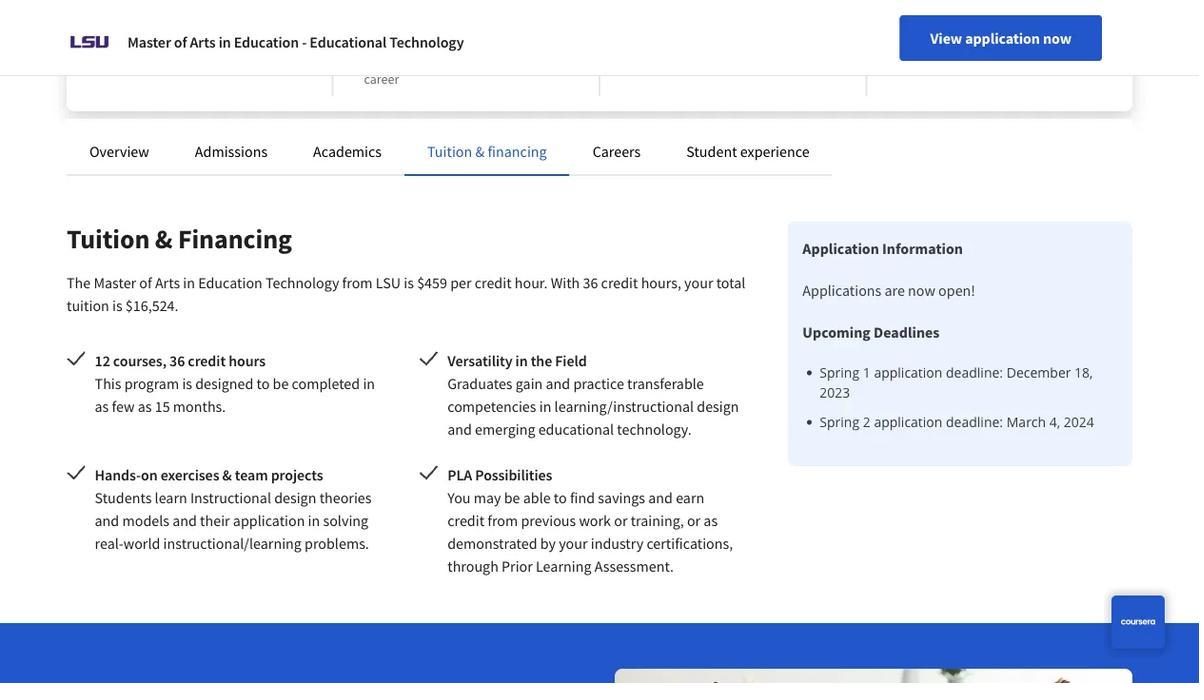 Task type: describe. For each thing, give the bounding box(es) containing it.
spring 1 application deadline: december 18, 2023
[[820, 364, 1094, 402]]

academics
[[313, 142, 382, 161]]

as down "professionals,"
[[523, 32, 535, 50]]

industry
[[591, 534, 644, 553]]

application information
[[803, 239, 964, 258]]

team
[[235, 466, 268, 485]]

view application now
[[931, 29, 1072, 48]]

0 vertical spatial technology
[[390, 32, 464, 51]]

careers link
[[593, 142, 641, 161]]

academics link
[[313, 142, 382, 161]]

as down this
[[364, 51, 377, 69]]

student experience
[[687, 142, 810, 161]]

2024
[[1064, 413, 1095, 431]]

design inside hands-on exercises &  team projects students learn instructional design theories and models and their application in solving real-world instructional/learning problems.
[[274, 488, 317, 508]]

$459
[[417, 273, 447, 292]]

application
[[803, 239, 880, 258]]

assessment.
[[595, 557, 674, 576]]

months
[[395, 51, 438, 69]]

working
[[437, 13, 482, 30]]

15 inside '12 courses, 36 credit hours this program is designed to be completed in as few as 15 months.'
[[155, 397, 170, 416]]

lecture
[[898, 0, 940, 4]]

work
[[579, 511, 611, 530]]

learning
[[536, 557, 592, 576]]

your for tuition & financing
[[685, 273, 714, 292]]

-
[[302, 32, 307, 51]]

best
[[206, 13, 230, 30]]

experience
[[741, 142, 810, 161]]

earned
[[468, 32, 507, 50]]

projects,
[[1041, 0, 1089, 4]]

completed
[[292, 374, 360, 393]]

be inside '12 courses, 36 credit hours this program is designed to be completed in as few as 15 months.'
[[273, 374, 289, 393]]

technology.
[[617, 420, 692, 439]]

education inside ranked top 100 for best online master's in education for veterans by u.s. news & world report
[[159, 32, 215, 50]]

4,
[[1050, 413, 1061, 431]]

master's
[[97, 32, 143, 50]]

in inside hands-on exercises &  team projects students learn instructional design theories and models and their application in solving real-world instructional/learning problems.
[[308, 511, 320, 530]]

1 horizontal spatial for
[[218, 32, 233, 50]]

100
[[165, 13, 185, 30]]

few
[[112, 397, 135, 416]]

deadline: for december
[[947, 364, 1004, 382]]

of inside the master of arts in education technology from lsu is $459 per credit hour. with 36 credit hours, your total tuition is $16,524.
[[139, 273, 152, 292]]

practice
[[574, 374, 625, 393]]

spring 2 application deadline: march 4, 2024
[[820, 413, 1095, 431]]

in inside '12 courses, 36 credit hours this program is designed to be completed in as few as 15 months.'
[[363, 374, 375, 393]]

be inside pla possibilities you may be able to find savings and earn credit from previous work or training, or as demonstrated by your industry certifications, through prior learning assessment.
[[504, 488, 520, 508]]

admissions link
[[195, 142, 268, 161]]

instructional
[[190, 488, 271, 508]]

2 or from the left
[[687, 511, 701, 530]]

earn
[[676, 488, 705, 508]]

and inside pla possibilities you may be able to find savings and earn credit from previous work or training, or as demonstrated by your industry certifications, through prior learning assessment.
[[649, 488, 673, 508]]

1 or from the left
[[614, 511, 628, 530]]

and inside designed for working professionals, this degree can be earned in as little as 15 months and help advance your career
[[441, 51, 462, 69]]

credit inside pla possibilities you may be able to find savings and earn credit from previous work or training, or as demonstrated by your industry certifications, through prior learning assessment.
[[448, 511, 485, 530]]

certifications,
[[647, 534, 733, 553]]

prior
[[502, 557, 533, 576]]

december
[[1007, 364, 1072, 382]]

courses,
[[113, 351, 167, 370]]

previous
[[521, 511, 576, 530]]

peers
[[898, 25, 929, 42]]

admissions
[[195, 142, 268, 161]]

may
[[474, 488, 501, 508]]

& inside hands-on exercises &  team projects students learn instructional design theories and models and their application in solving real-world instructional/learning problems.
[[222, 466, 232, 485]]

pla possibilities you may be able to find savings and earn credit from previous work or training, or as demonstrated by your industry certifications, through prior learning assessment.
[[448, 466, 733, 576]]

possibilities
[[475, 466, 553, 485]]

students
[[95, 488, 152, 508]]

2
[[863, 413, 871, 431]]

credit left hours, at the right top of page
[[601, 273, 638, 292]]

education inside the master of arts in education technology from lsu is $459 per credit hour. with 36 credit hours, your total tuition is $16,524.
[[198, 273, 263, 292]]

emerging
[[475, 420, 536, 439]]

0 horizontal spatial is
[[112, 296, 123, 315]]

advance
[[492, 51, 539, 69]]

the master of arts in education technology from lsu is $459 per credit hour. with 36 credit hours, your total tuition is $16,524.
[[67, 273, 746, 315]]

with
[[551, 273, 580, 292]]

online
[[233, 13, 270, 30]]

from inside the master of arts in education technology from lsu is $459 per credit hour. with 36 credit hours, your total tuition is $16,524.
[[342, 273, 373, 292]]

and down learn on the left bottom
[[173, 511, 197, 530]]

degree
[[387, 32, 426, 50]]

instructors
[[1015, 6, 1075, 23]]

tuition & financing link
[[428, 142, 547, 161]]

as inside pla possibilities you may be able to find savings and earn credit from previous work or training, or as demonstrated by your industry certifications, through prior learning assessment.
[[704, 511, 718, 530]]

overview link
[[90, 142, 149, 161]]

instructional/learning
[[163, 534, 302, 553]]

learn
[[155, 488, 187, 508]]

versatility
[[448, 351, 513, 370]]

in inside designed for working professionals, this degree can be earned in as little as 15 months and help advance your career
[[509, 32, 520, 50]]

in down gain
[[540, 397, 552, 416]]

top
[[142, 13, 163, 30]]

in down best
[[219, 32, 231, 51]]

by inside pla possibilities you may be able to find savings and earn credit from previous work or training, or as demonstrated by your industry certifications, through prior learning assessment.
[[541, 534, 556, 553]]

18,
[[1075, 364, 1094, 382]]

0 horizontal spatial for
[[188, 13, 203, 30]]

view application now button
[[900, 15, 1103, 61]]

12
[[95, 351, 110, 370]]

spring for spring 2 application deadline: march 4, 2024
[[820, 413, 860, 431]]

real-
[[95, 534, 124, 553]]

on inside hands-on exercises &  team projects students learn instructional design theories and models and their application in solving real-world instructional/learning problems.
[[141, 466, 158, 485]]

on inside lecture videos, hands-on projects, and connection with instructors and peers
[[1024, 0, 1038, 4]]

application inside hands-on exercises &  team projects students learn instructional design theories and models and their application in solving real-world instructional/learning problems.
[[233, 511, 305, 530]]

deadline: for march
[[947, 413, 1004, 431]]

from inside pla possibilities you may be able to find savings and earn credit from previous work or training, or as demonstrated by your industry certifications, through prior learning assessment.
[[488, 511, 518, 530]]

this
[[95, 374, 121, 393]]

ranked top 100 for best online master's in education for veterans by u.s. news & world report
[[97, 13, 300, 69]]

36 inside the master of arts in education technology from lsu is $459 per credit hour. with 36 credit hours, your total tuition is $16,524.
[[583, 273, 598, 292]]

report
[[202, 51, 239, 69]]

connection
[[922, 6, 985, 23]]

applications are now open!
[[803, 281, 976, 300]]

credit inside '12 courses, 36 credit hours this program is designed to be completed in as few as 15 months.'
[[188, 351, 226, 370]]

and down field
[[546, 374, 571, 393]]

your for ranked top 100 for best online master's in education for veterans by
[[541, 51, 567, 69]]

world
[[124, 534, 160, 553]]

student experience link
[[687, 142, 810, 161]]

open!
[[939, 281, 976, 300]]

savings
[[598, 488, 646, 508]]

information
[[883, 239, 964, 258]]

to inside pla possibilities you may be able to find savings and earn credit from previous work or training, or as demonstrated by your industry certifications, through prior learning assessment.
[[554, 488, 567, 508]]

& inside ranked top 100 for best online master's in education for veterans by u.s. news & world report
[[155, 51, 163, 69]]

credit right per
[[475, 273, 512, 292]]

designed for working professionals, this degree can be earned in as little as 15 months and help advance your career
[[364, 13, 567, 88]]

months.
[[173, 397, 226, 416]]



Task type: locate. For each thing, give the bounding box(es) containing it.
1 vertical spatial spring
[[820, 413, 860, 431]]

in inside the master of arts in education technology from lsu is $459 per credit hour. with 36 credit hours, your total tuition is $16,524.
[[183, 273, 195, 292]]

0 horizontal spatial arts
[[155, 273, 180, 292]]

lecture videos, hands-on projects, and connection with instructors and peers
[[898, 0, 1099, 42]]

tuition
[[67, 296, 109, 315]]

education down financing
[[198, 273, 263, 292]]

videos,
[[943, 0, 982, 4]]

news
[[122, 51, 152, 69]]

in left the "solving"
[[308, 511, 320, 530]]

& up $16,524.
[[155, 222, 173, 256]]

for up can at the left top
[[419, 13, 434, 30]]

now right are
[[908, 281, 936, 300]]

1 horizontal spatial now
[[1044, 29, 1072, 48]]

0 horizontal spatial be
[[273, 374, 289, 393]]

through
[[448, 557, 499, 576]]

on
[[1024, 0, 1038, 4], [141, 466, 158, 485]]

education
[[159, 32, 215, 50], [234, 32, 299, 51], [198, 273, 263, 292]]

ranked
[[97, 13, 139, 30]]

0 vertical spatial spring
[[820, 364, 860, 382]]

master of arts in education - educational technology
[[128, 32, 464, 51]]

now down instructors
[[1044, 29, 1072, 48]]

36 right with
[[583, 273, 598, 292]]

0 vertical spatial from
[[342, 273, 373, 292]]

in down "top"
[[146, 32, 156, 50]]

hours
[[229, 351, 266, 370]]

0 vertical spatial design
[[697, 397, 739, 416]]

application inside button
[[966, 29, 1041, 48]]

application inside spring 1 application deadline: december 18, 2023
[[874, 364, 943, 382]]

list containing spring 1 application deadline: december 18, 2023
[[811, 363, 1118, 432]]

financing
[[488, 142, 547, 161]]

from up demonstrated
[[488, 511, 518, 530]]

is
[[404, 273, 414, 292], [112, 296, 123, 315], [182, 374, 192, 393]]

per
[[451, 273, 472, 292]]

1 horizontal spatial design
[[697, 397, 739, 416]]

1 vertical spatial be
[[273, 374, 289, 393]]

0 vertical spatial on
[[1024, 0, 1038, 4]]

credit
[[475, 273, 512, 292], [601, 273, 638, 292], [188, 351, 226, 370], [448, 511, 485, 530]]

view
[[931, 29, 963, 48]]

pla
[[448, 466, 472, 485]]

deadline: inside list item
[[947, 413, 1004, 431]]

is right lsu
[[404, 273, 414, 292]]

and up "training,"
[[649, 488, 673, 508]]

problems.
[[305, 534, 369, 553]]

0 horizontal spatial 36
[[170, 351, 185, 370]]

application down deadlines
[[874, 364, 943, 382]]

0 horizontal spatial 15
[[155, 397, 170, 416]]

by down previous on the bottom left
[[541, 534, 556, 553]]

2 vertical spatial your
[[559, 534, 588, 553]]

hour.
[[515, 273, 548, 292]]

$16,524.
[[126, 296, 179, 315]]

is up months.
[[182, 374, 192, 393]]

1 vertical spatial by
[[541, 534, 556, 553]]

now for application
[[1044, 29, 1072, 48]]

be inside designed for working professionals, this degree can be earned in as little as 15 months and help advance your career
[[451, 32, 465, 50]]

1 horizontal spatial from
[[488, 511, 518, 530]]

technology down working
[[390, 32, 464, 51]]

0 horizontal spatial design
[[274, 488, 317, 508]]

application
[[966, 29, 1041, 48], [874, 364, 943, 382], [874, 413, 943, 431], [233, 511, 305, 530]]

be down possibilities at the left of the page
[[504, 488, 520, 508]]

spring for spring 1 application deadline: december 18, 2023
[[820, 364, 860, 382]]

in down tuition & financing
[[183, 273, 195, 292]]

as down "earn"
[[704, 511, 718, 530]]

1 vertical spatial 36
[[170, 351, 185, 370]]

your up learning
[[559, 534, 588, 553]]

for right 100
[[188, 13, 203, 30]]

now for are
[[908, 281, 936, 300]]

or
[[614, 511, 628, 530], [687, 511, 701, 530]]

spring 2 application deadline: march 4, 2024 list item
[[820, 412, 1118, 432]]

1 horizontal spatial arts
[[190, 32, 216, 51]]

2 horizontal spatial for
[[419, 13, 434, 30]]

15 inside designed for working professionals, this degree can be earned in as little as 15 months and help advance your career
[[379, 51, 392, 69]]

36
[[583, 273, 598, 292], [170, 351, 185, 370]]

15 up career
[[379, 51, 392, 69]]

0 vertical spatial deadline:
[[947, 364, 1004, 382]]

educational
[[539, 420, 614, 439]]

and up real-
[[95, 511, 119, 530]]

0 horizontal spatial by
[[287, 32, 300, 50]]

0 horizontal spatial or
[[614, 511, 628, 530]]

1 vertical spatial now
[[908, 281, 936, 300]]

are
[[885, 281, 905, 300]]

1 vertical spatial from
[[488, 511, 518, 530]]

15
[[379, 51, 392, 69], [155, 397, 170, 416]]

36 up program
[[170, 351, 185, 370]]

0 vertical spatial master
[[128, 32, 171, 51]]

demonstrated
[[448, 534, 538, 553]]

0 vertical spatial 36
[[583, 273, 598, 292]]

to inside '12 courses, 36 credit hours this program is designed to be completed in as few as 15 months.'
[[257, 374, 270, 393]]

36 inside '12 courses, 36 credit hours this program is designed to be completed in as few as 15 months.'
[[170, 351, 185, 370]]

technology
[[390, 32, 464, 51], [266, 273, 339, 292]]

1 horizontal spatial to
[[554, 488, 567, 508]]

1 vertical spatial design
[[274, 488, 317, 508]]

1 horizontal spatial on
[[1024, 0, 1038, 4]]

world
[[166, 51, 199, 69]]

& left financing
[[476, 142, 485, 161]]

from left lsu
[[342, 273, 373, 292]]

your inside the master of arts in education technology from lsu is $459 per credit hour. with 36 credit hours, your total tuition is $16,524.
[[685, 273, 714, 292]]

learning/instructional
[[555, 397, 694, 416]]

0 vertical spatial tuition
[[428, 142, 473, 161]]

master up tuition
[[94, 273, 136, 292]]

of up $16,524.
[[139, 273, 152, 292]]

your inside pla possibilities you may be able to find savings and earn credit from previous work or training, or as demonstrated by your industry certifications, through prior learning assessment.
[[559, 534, 588, 553]]

0 horizontal spatial from
[[342, 273, 373, 292]]

financing
[[178, 222, 292, 256]]

the
[[531, 351, 552, 370]]

0 vertical spatial 15
[[379, 51, 392, 69]]

this
[[364, 32, 385, 50]]

tuition left financing
[[428, 142, 473, 161]]

0 horizontal spatial tuition
[[67, 222, 150, 256]]

your
[[541, 51, 567, 69], [685, 273, 714, 292], [559, 534, 588, 553]]

in inside ranked top 100 for best online master's in education for veterans by u.s. news & world report
[[146, 32, 156, 50]]

0 horizontal spatial to
[[257, 374, 270, 393]]

0 vertical spatial is
[[404, 273, 414, 292]]

1 horizontal spatial is
[[182, 374, 192, 393]]

tuition for tuition & financing
[[428, 142, 473, 161]]

hands-on exercises &  team projects students learn instructional design theories and models and their application in solving real-world instructional/learning problems.
[[95, 466, 372, 553]]

& right news
[[155, 51, 163, 69]]

designed
[[364, 13, 416, 30]]

and down the projects,
[[1077, 6, 1099, 23]]

in up advance
[[509, 32, 520, 50]]

and down can at the left top
[[441, 51, 462, 69]]

1 vertical spatial is
[[112, 296, 123, 315]]

education down the online
[[234, 32, 299, 51]]

application inside list item
[[874, 413, 943, 431]]

deadline: down spring 1 application deadline: december 18, 2023 list item
[[947, 413, 1004, 431]]

design down projects
[[274, 488, 317, 508]]

0 vertical spatial arts
[[190, 32, 216, 51]]

spring up 2023
[[820, 364, 860, 382]]

by
[[287, 32, 300, 50], [541, 534, 556, 553]]

exercises
[[161, 466, 219, 485]]

of down 100
[[174, 32, 187, 51]]

1 vertical spatial of
[[139, 273, 152, 292]]

spring inside list item
[[820, 413, 860, 431]]

arts up $16,524.
[[155, 273, 180, 292]]

on up learn on the left bottom
[[141, 466, 158, 485]]

by left -
[[287, 32, 300, 50]]

1 vertical spatial arts
[[155, 273, 180, 292]]

1 horizontal spatial be
[[451, 32, 465, 50]]

on up instructors
[[1024, 0, 1038, 4]]

for up report
[[218, 32, 233, 50]]

tuition for tuition & financing
[[67, 222, 150, 256]]

1 horizontal spatial of
[[174, 32, 187, 51]]

program
[[124, 374, 179, 393]]

designed
[[195, 374, 254, 393]]

master
[[128, 32, 171, 51], [94, 273, 136, 292]]

education up world
[[159, 32, 215, 50]]

1 vertical spatial technology
[[266, 273, 339, 292]]

1 horizontal spatial by
[[541, 534, 556, 553]]

deadlines
[[874, 323, 940, 342]]

gain
[[516, 374, 543, 393]]

and down competencies
[[448, 420, 472, 439]]

technology inside the master of arts in education technology from lsu is $459 per credit hour. with 36 credit hours, your total tuition is $16,524.
[[266, 273, 339, 292]]

0 vertical spatial be
[[451, 32, 465, 50]]

tuition & financing
[[67, 222, 292, 256]]

0 horizontal spatial of
[[139, 273, 152, 292]]

1 vertical spatial deadline:
[[947, 413, 1004, 431]]

for inside designed for working professionals, this degree can be earned in as little as 15 months and help advance your career
[[419, 13, 434, 30]]

0 vertical spatial of
[[174, 32, 187, 51]]

master down "top"
[[128, 32, 171, 51]]

can
[[428, 32, 448, 50]]

graduates
[[448, 374, 513, 393]]

in left the
[[516, 351, 528, 370]]

or down savings
[[614, 511, 628, 530]]

student
[[687, 142, 738, 161]]

deadline: inside spring 1 application deadline: december 18, 2023
[[947, 364, 1004, 382]]

solving
[[323, 511, 369, 530]]

your inside designed for working professionals, this degree can be earned in as little as 15 months and help advance your career
[[541, 51, 567, 69]]

0 horizontal spatial now
[[908, 281, 936, 300]]

is right tuition
[[112, 296, 123, 315]]

technology down financing
[[266, 273, 339, 292]]

arts down best
[[190, 32, 216, 51]]

to left find
[[554, 488, 567, 508]]

help
[[465, 51, 489, 69]]

your left total
[[685, 273, 714, 292]]

be left completed
[[273, 374, 289, 393]]

1 horizontal spatial 36
[[583, 273, 598, 292]]

of
[[174, 32, 187, 51], [139, 273, 152, 292]]

design inside versatility in the field graduates gain and practice transferable competencies in learning/instructional design and emerging educational technology.
[[697, 397, 739, 416]]

1 deadline: from the top
[[947, 364, 1004, 382]]

0 horizontal spatial technology
[[266, 273, 339, 292]]

1 horizontal spatial technology
[[390, 32, 464, 51]]

little
[[538, 32, 563, 50]]

2023
[[820, 384, 851, 402]]

2 deadline: from the top
[[947, 413, 1004, 431]]

is inside '12 courses, 36 credit hours this program is designed to be completed in as few as 15 months.'
[[182, 374, 192, 393]]

spring left 2
[[820, 413, 860, 431]]

tuition up the
[[67, 222, 150, 256]]

application down 'with'
[[966, 29, 1041, 48]]

1 horizontal spatial 15
[[379, 51, 392, 69]]

be down working
[[451, 32, 465, 50]]

career
[[364, 70, 399, 88]]

1 vertical spatial on
[[141, 466, 158, 485]]

1 vertical spatial 15
[[155, 397, 170, 416]]

applications
[[803, 281, 882, 300]]

0 vertical spatial by
[[287, 32, 300, 50]]

application up instructional/learning on the left bottom of page
[[233, 511, 305, 530]]

spring inside spring 1 application deadline: december 18, 2023
[[820, 364, 860, 382]]

spring 1 application deadline: december 18, 2023 list item
[[820, 363, 1118, 403]]

credit down you at left
[[448, 511, 485, 530]]

1 vertical spatial tuition
[[67, 222, 150, 256]]

to
[[257, 374, 270, 393], [554, 488, 567, 508]]

& up instructional
[[222, 466, 232, 485]]

total
[[717, 273, 746, 292]]

to down hours
[[257, 374, 270, 393]]

now inside button
[[1044, 29, 1072, 48]]

careers
[[593, 142, 641, 161]]

2 horizontal spatial be
[[504, 488, 520, 508]]

0 horizontal spatial on
[[141, 466, 158, 485]]

1 horizontal spatial or
[[687, 511, 701, 530]]

0 vertical spatial to
[[257, 374, 270, 393]]

tuition
[[428, 142, 473, 161], [67, 222, 150, 256]]

1 vertical spatial your
[[685, 273, 714, 292]]

arts
[[190, 32, 216, 51], [155, 273, 180, 292]]

your down little
[[541, 51, 567, 69]]

in right completed
[[363, 374, 375, 393]]

design down the transferable
[[697, 397, 739, 416]]

upcoming
[[803, 323, 871, 342]]

12 courses, 36 credit hours this program is designed to be completed in as few as 15 months.
[[95, 351, 375, 416]]

15 down program
[[155, 397, 170, 416]]

deadline:
[[947, 364, 1004, 382], [947, 413, 1004, 431]]

master inside the master of arts in education technology from lsu is $459 per credit hour. with 36 credit hours, your total tuition is $16,524.
[[94, 273, 136, 292]]

1 vertical spatial master
[[94, 273, 136, 292]]

1 horizontal spatial tuition
[[428, 142, 473, 161]]

veterans
[[236, 32, 284, 50]]

versatility in the field graduates gain and practice transferable competencies in learning/instructional design and emerging educational technology.
[[448, 351, 739, 439]]

and down lecture
[[898, 6, 920, 23]]

field
[[555, 351, 587, 370]]

1 spring from the top
[[820, 364, 860, 382]]

hands-
[[95, 466, 141, 485]]

2 vertical spatial be
[[504, 488, 520, 508]]

application right 2
[[874, 413, 943, 431]]

credit up designed
[[188, 351, 226, 370]]

2 horizontal spatial is
[[404, 273, 414, 292]]

list
[[811, 363, 1118, 432]]

u.s.
[[97, 51, 119, 69]]

0 vertical spatial your
[[541, 51, 567, 69]]

louisiana state university logo image
[[67, 19, 112, 65]]

deadline: up spring 2 application deadline: march 4, 2024 list item at the right
[[947, 364, 1004, 382]]

2 vertical spatial is
[[182, 374, 192, 393]]

by inside ranked top 100 for best online master's in education for veterans by u.s. news & world report
[[287, 32, 300, 50]]

hands-
[[985, 0, 1024, 4]]

1 vertical spatial to
[[554, 488, 567, 508]]

2 spring from the top
[[820, 413, 860, 431]]

as right few on the bottom left of the page
[[138, 397, 152, 416]]

0 vertical spatial now
[[1044, 29, 1072, 48]]

spring
[[820, 364, 860, 382], [820, 413, 860, 431]]

arts inside the master of arts in education technology from lsu is $459 per credit hour. with 36 credit hours, your total tuition is $16,524.
[[155, 273, 180, 292]]

as left few on the bottom left of the page
[[95, 397, 109, 416]]

find
[[570, 488, 595, 508]]

or down "earn"
[[687, 511, 701, 530]]

as
[[523, 32, 535, 50], [364, 51, 377, 69], [95, 397, 109, 416], [138, 397, 152, 416], [704, 511, 718, 530]]



Task type: vqa. For each thing, say whether or not it's contained in the screenshot.
Programming
no



